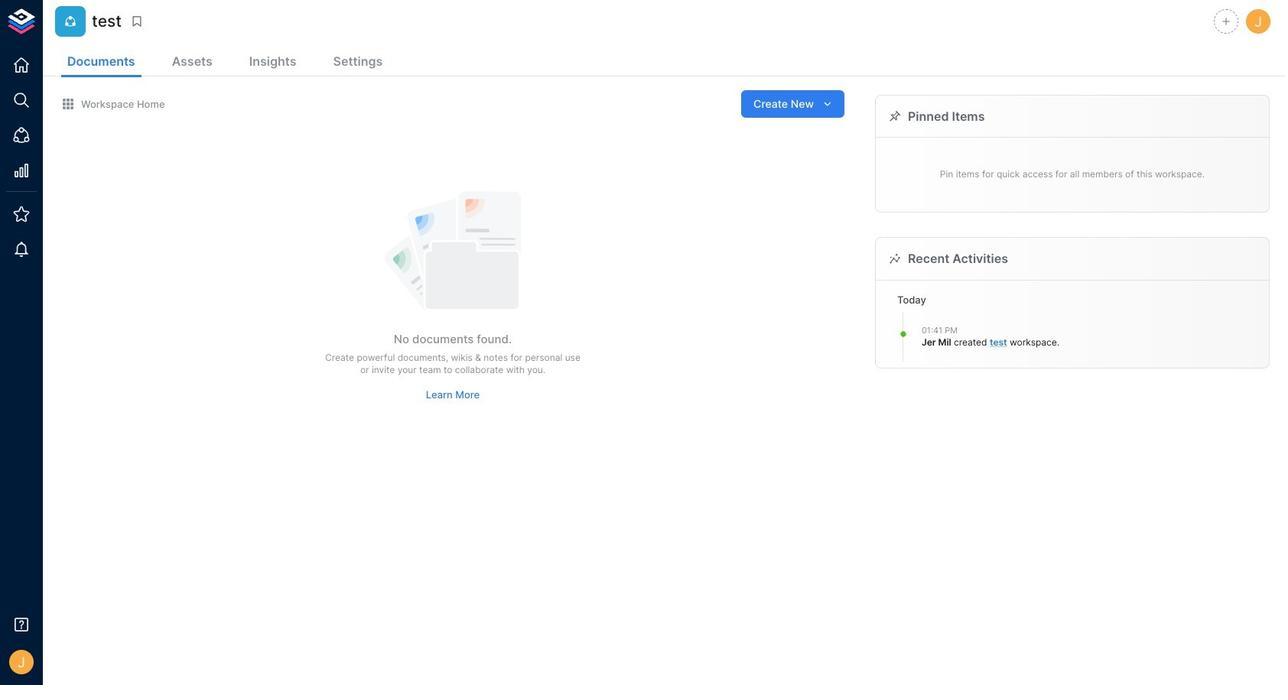 Task type: locate. For each thing, give the bounding box(es) containing it.
bookmark image
[[130, 15, 144, 28]]



Task type: vqa. For each thing, say whether or not it's contained in the screenshot.
Bookmark Icon
yes



